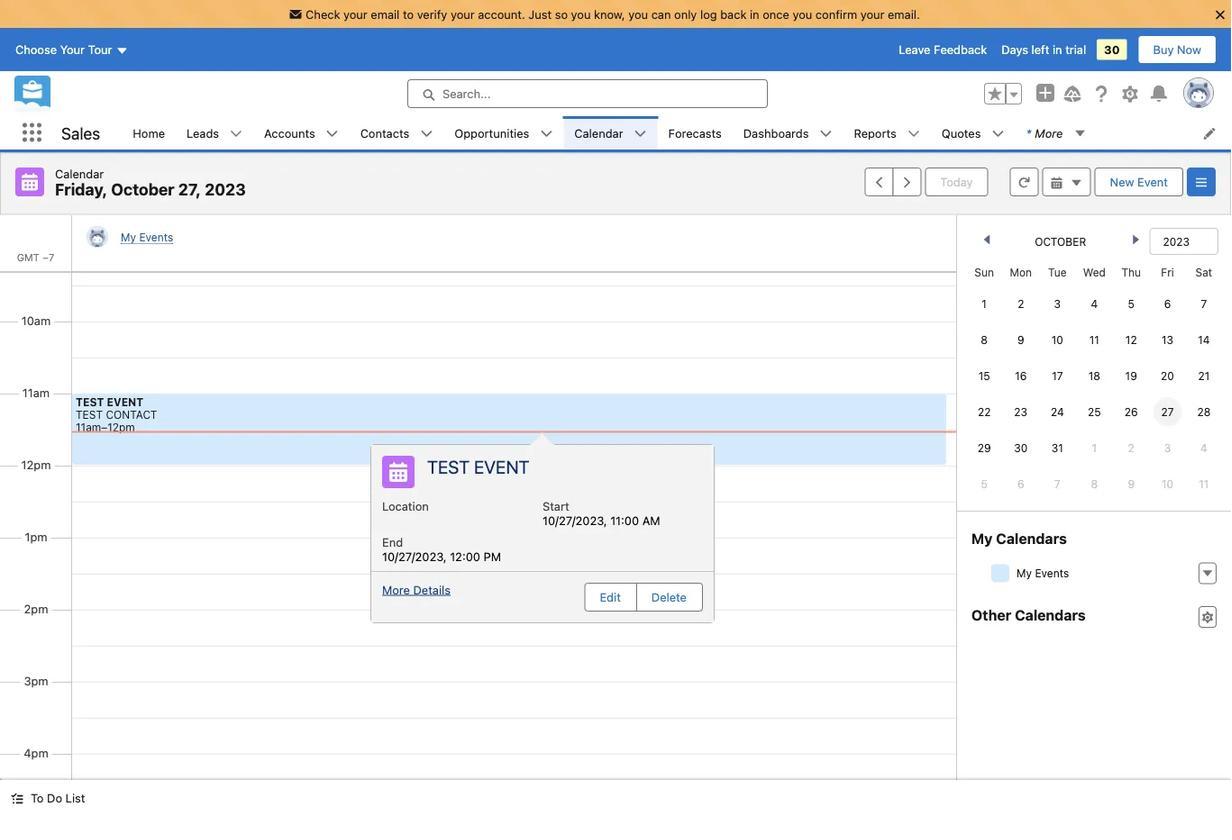 Task type: vqa. For each thing, say whether or not it's contained in the screenshot.


Task type: locate. For each thing, give the bounding box(es) containing it.
calendars right other
[[1015, 607, 1086, 624]]

verify
[[417, 7, 447, 21]]

left
[[1032, 43, 1050, 56]]

8 up the 15
[[981, 334, 988, 346]]

1 your from the left
[[344, 7, 368, 21]]

0 horizontal spatial 11
[[1090, 334, 1100, 346]]

in right left
[[1053, 43, 1063, 56]]

text default image
[[230, 128, 243, 140], [540, 128, 553, 140], [634, 128, 647, 140], [908, 128, 920, 140], [992, 128, 1005, 140], [1202, 568, 1214, 580], [1202, 612, 1214, 624], [11, 793, 23, 806]]

1 vertical spatial calendar
[[55, 167, 104, 180]]

tue
[[1049, 266, 1067, 279]]

calendars up hide items image in the right bottom of the page
[[996, 530, 1067, 547]]

events up other calendars
[[1035, 567, 1069, 580]]

text default image inside reports list item
[[908, 128, 920, 140]]

1 horizontal spatial in
[[1053, 43, 1063, 56]]

30 down 23
[[1014, 442, 1028, 454]]

days left in trial
[[1002, 43, 1086, 56]]

9 up 16
[[1018, 334, 1025, 346]]

email.
[[888, 7, 920, 21]]

calendar down sales
[[55, 167, 104, 180]]

1 vertical spatial in
[[1053, 43, 1063, 56]]

gmt −7
[[17, 252, 54, 263]]

0 vertical spatial 1
[[982, 298, 987, 310]]

10 up 17
[[1052, 334, 1064, 346]]

6 up my calendars
[[1018, 478, 1025, 490]]

october left 27, at the left top of the page
[[111, 180, 175, 199]]

2 horizontal spatial you
[[793, 7, 813, 21]]

you
[[571, 7, 591, 21], [629, 7, 648, 21], [793, 7, 813, 21]]

text default image inside contacts list item
[[420, 128, 433, 140]]

test up 11am–12pm
[[76, 396, 104, 408]]

quotes list item
[[931, 116, 1016, 150]]

1 horizontal spatial my
[[972, 530, 993, 547]]

1 horizontal spatial 2
[[1128, 442, 1135, 454]]

home link
[[122, 116, 176, 150]]

0 horizontal spatial your
[[344, 7, 368, 21]]

group down days at the top of page
[[984, 83, 1022, 105]]

opportunities
[[455, 126, 529, 140]]

can
[[652, 7, 671, 21]]

0 horizontal spatial october
[[111, 180, 175, 199]]

2023
[[205, 180, 246, 199]]

0 horizontal spatial you
[[571, 7, 591, 21]]

0 vertical spatial group
[[984, 83, 1022, 105]]

5
[[1128, 298, 1135, 310], [981, 478, 988, 490]]

0 vertical spatial 7
[[1201, 298, 1207, 310]]

events down "calendar friday, october 27, 2023"
[[139, 231, 173, 243]]

2
[[1018, 298, 1024, 310], [1128, 442, 1135, 454]]

0 vertical spatial 8
[[981, 334, 988, 346]]

10 down 27
[[1162, 478, 1174, 490]]

october
[[111, 180, 175, 199], [1035, 235, 1087, 248]]

events
[[139, 231, 173, 243], [1035, 567, 1069, 580]]

0 horizontal spatial in
[[750, 7, 760, 21]]

text default image inside to do list button
[[11, 793, 23, 806]]

1 vertical spatial 7
[[1055, 478, 1061, 490]]

text default image right accounts on the top of the page
[[326, 128, 339, 140]]

you right so
[[571, 7, 591, 21]]

calendar down search... button
[[575, 126, 623, 140]]

0 vertical spatial 30
[[1105, 43, 1120, 56]]

1 vertical spatial calendars
[[1015, 607, 1086, 624]]

0 vertical spatial october
[[111, 180, 175, 199]]

today
[[941, 175, 973, 189]]

3 you from the left
[[793, 7, 813, 21]]

1 vertical spatial 4
[[1201, 442, 1208, 454]]

12pm
[[21, 458, 51, 471]]

1 horizontal spatial calendar
[[575, 126, 623, 140]]

0 vertical spatial calendars
[[996, 530, 1067, 547]]

1 horizontal spatial 6
[[1165, 298, 1171, 310]]

text default image inside leads list item
[[230, 128, 243, 140]]

1 vertical spatial 6
[[1018, 478, 1025, 490]]

0 vertical spatial 10
[[1052, 334, 1064, 346]]

you left "can"
[[629, 7, 648, 21]]

leave feedback
[[899, 43, 987, 56]]

0 vertical spatial 9
[[1018, 334, 1025, 346]]

1 vertical spatial my
[[972, 530, 993, 547]]

5 down "thu"
[[1128, 298, 1135, 310]]

2 down the 26
[[1128, 442, 1135, 454]]

1 horizontal spatial 10
[[1162, 478, 1174, 490]]

accounts list item
[[253, 116, 349, 150]]

0 horizontal spatial 5
[[981, 478, 988, 490]]

in
[[750, 7, 760, 21], [1053, 43, 1063, 56]]

30 inside grid
[[1014, 442, 1028, 454]]

1 horizontal spatial my events
[[1017, 567, 1069, 580]]

30
[[1105, 43, 1120, 56], [1014, 442, 1028, 454]]

search...
[[443, 87, 491, 101]]

group
[[984, 83, 1022, 105], [865, 168, 922, 197]]

1 vertical spatial 9
[[1128, 478, 1135, 490]]

gmt
[[17, 252, 39, 263]]

text default image right contacts
[[420, 128, 433, 140]]

calendar inside "calendar friday, october 27, 2023"
[[55, 167, 104, 180]]

6
[[1165, 298, 1171, 310], [1018, 478, 1025, 490]]

0 vertical spatial events
[[139, 231, 173, 243]]

2 horizontal spatial my
[[1017, 567, 1032, 580]]

choose
[[15, 43, 57, 56]]

0 vertical spatial 3
[[1054, 298, 1061, 310]]

1 test from the top
[[76, 396, 104, 408]]

1 horizontal spatial 11
[[1199, 478, 1209, 490]]

0 horizontal spatial my events
[[121, 231, 173, 243]]

to do list button
[[0, 781, 96, 817]]

7 down the 31
[[1055, 478, 1061, 490]]

test event link
[[76, 396, 144, 408]]

1 horizontal spatial 30
[[1105, 43, 1120, 56]]

9 down the 26
[[1128, 478, 1135, 490]]

1 horizontal spatial 1
[[1092, 442, 1097, 454]]

text default image
[[1074, 127, 1087, 140], [326, 128, 339, 140], [420, 128, 433, 140], [820, 128, 833, 140], [1051, 177, 1063, 189], [1071, 177, 1083, 189]]

fri
[[1161, 266, 1174, 279]]

calendar inside list item
[[575, 126, 623, 140]]

1 down 25
[[1092, 442, 1097, 454]]

leads link
[[176, 116, 230, 150]]

0 horizontal spatial 3
[[1054, 298, 1061, 310]]

8 down 25
[[1091, 478, 1098, 490]]

confirm
[[816, 7, 858, 21]]

27 cell
[[1150, 394, 1186, 430]]

3 down 27
[[1165, 442, 1171, 454]]

−7
[[42, 252, 54, 263]]

my right hide items image in the right bottom of the page
[[1017, 567, 1032, 580]]

1 horizontal spatial october
[[1035, 235, 1087, 248]]

0 vertical spatial 5
[[1128, 298, 1135, 310]]

your right verify
[[451, 7, 475, 21]]

leave feedback link
[[899, 43, 987, 56]]

my events down "calendar friday, october 27, 2023"
[[121, 231, 173, 243]]

your left email.
[[861, 7, 885, 21]]

0 vertical spatial my
[[121, 231, 136, 243]]

1 horizontal spatial your
[[451, 7, 475, 21]]

1 horizontal spatial 3
[[1165, 442, 1171, 454]]

back
[[721, 7, 747, 21]]

3 down the tue
[[1054, 298, 1061, 310]]

0 horizontal spatial 4
[[1091, 298, 1098, 310]]

7
[[1201, 298, 1207, 310], [1055, 478, 1061, 490]]

13
[[1162, 334, 1174, 346]]

my down "calendar friday, october 27, 2023"
[[121, 231, 136, 243]]

list
[[122, 116, 1231, 150]]

october up the tue
[[1035, 235, 1087, 248]]

0 horizontal spatial 10
[[1052, 334, 1064, 346]]

text default image inside dashboards list item
[[820, 128, 833, 140]]

0 horizontal spatial 30
[[1014, 442, 1028, 454]]

11 down 28
[[1199, 478, 1209, 490]]

calendar for calendar
[[575, 126, 623, 140]]

0 vertical spatial my events
[[121, 231, 173, 243]]

1 horizontal spatial 7
[[1201, 298, 1207, 310]]

to
[[403, 7, 414, 21]]

1 vertical spatial 8
[[1091, 478, 1098, 490]]

1 vertical spatial 10
[[1162, 478, 1174, 490]]

0 vertical spatial calendar
[[575, 126, 623, 140]]

1 horizontal spatial 5
[[1128, 298, 1135, 310]]

event
[[1138, 175, 1168, 189]]

new
[[1110, 175, 1135, 189]]

contact
[[106, 408, 157, 421]]

1 vertical spatial 11
[[1199, 478, 1209, 490]]

hide items image
[[992, 565, 1010, 583]]

text default image inside calendar list item
[[634, 128, 647, 140]]

grid
[[966, 259, 1222, 502]]

thu
[[1122, 266, 1141, 279]]

7 down sat
[[1201, 298, 1207, 310]]

in right back on the right of the page
[[750, 7, 760, 21]]

0 vertical spatial 6
[[1165, 298, 1171, 310]]

new event
[[1110, 175, 1168, 189]]

my events down my calendars
[[1017, 567, 1069, 580]]

group down reports list item
[[865, 168, 922, 197]]

1 down sun
[[982, 298, 987, 310]]

you right once
[[793, 7, 813, 21]]

buy now button
[[1138, 35, 1217, 64]]

21
[[1199, 370, 1210, 382]]

4 down wed
[[1091, 298, 1098, 310]]

text default image right more
[[1074, 127, 1087, 140]]

11 up 18
[[1090, 334, 1100, 346]]

1 vertical spatial group
[[865, 168, 922, 197]]

5 down the 29
[[981, 478, 988, 490]]

just
[[529, 7, 552, 21]]

4 down 28
[[1201, 442, 1208, 454]]

search... button
[[407, 79, 768, 108]]

0 horizontal spatial group
[[865, 168, 922, 197]]

9
[[1018, 334, 1025, 346], [1128, 478, 1135, 490]]

16
[[1015, 370, 1027, 382]]

0 horizontal spatial my
[[121, 231, 136, 243]]

0 horizontal spatial 1
[[982, 298, 987, 310]]

other
[[972, 607, 1012, 624]]

feedback
[[934, 43, 987, 56]]

1 vertical spatial events
[[1035, 567, 1069, 580]]

11am–12pm
[[76, 421, 135, 434]]

1 vertical spatial 2
[[1128, 442, 1135, 454]]

2 down mon
[[1018, 298, 1024, 310]]

30 right trial
[[1105, 43, 1120, 56]]

14
[[1198, 334, 1210, 346]]

0 horizontal spatial calendar
[[55, 167, 104, 180]]

0 vertical spatial 2
[[1018, 298, 1024, 310]]

leads list item
[[176, 116, 253, 150]]

my events
[[121, 231, 173, 243], [1017, 567, 1069, 580]]

11
[[1090, 334, 1100, 346], [1199, 478, 1209, 490]]

test left event
[[76, 408, 103, 421]]

1 vertical spatial 30
[[1014, 442, 1028, 454]]

2pm
[[24, 602, 48, 616]]

calendar list item
[[564, 116, 658, 150]]

0 horizontal spatial 7
[[1055, 478, 1061, 490]]

1 horizontal spatial you
[[629, 7, 648, 21]]

2 you from the left
[[629, 7, 648, 21]]

2 horizontal spatial your
[[861, 7, 885, 21]]

your left email
[[344, 7, 368, 21]]

my up hide items image in the right bottom of the page
[[972, 530, 993, 547]]

6 down the fri
[[1165, 298, 1171, 310]]

2 vertical spatial my
[[1017, 567, 1032, 580]]

contacts
[[360, 126, 410, 140]]

text default image left reports
[[820, 128, 833, 140]]



Task type: describe. For each thing, give the bounding box(es) containing it.
24
[[1051, 406, 1064, 418]]

23
[[1015, 406, 1028, 418]]

text default image inside "opportunities" list item
[[540, 128, 553, 140]]

* more
[[1026, 126, 1063, 140]]

accounts link
[[253, 116, 326, 150]]

opportunities link
[[444, 116, 540, 150]]

15
[[979, 370, 990, 382]]

17
[[1052, 370, 1063, 382]]

only
[[674, 7, 697, 21]]

other calendars
[[972, 607, 1086, 624]]

to do list
[[31, 792, 85, 806]]

3 your from the left
[[861, 7, 885, 21]]

tour
[[88, 43, 112, 56]]

27,
[[178, 180, 201, 199]]

log
[[700, 7, 717, 21]]

22
[[978, 406, 991, 418]]

reports
[[854, 126, 897, 140]]

27
[[1162, 406, 1174, 418]]

dashboards list item
[[733, 116, 843, 150]]

check your email to verify your account. just so you know, you can only log back in once you confirm your email.
[[306, 7, 920, 21]]

list containing home
[[122, 116, 1231, 150]]

quotes link
[[931, 116, 992, 150]]

more
[[1035, 126, 1063, 140]]

accounts
[[264, 126, 315, 140]]

contacts link
[[349, 116, 420, 150]]

buy now
[[1154, 43, 1202, 56]]

0 horizontal spatial events
[[139, 231, 173, 243]]

list
[[65, 792, 85, 806]]

4pm
[[24, 746, 48, 760]]

so
[[555, 7, 568, 21]]

1 horizontal spatial 8
[[1091, 478, 1098, 490]]

choose your tour
[[15, 43, 112, 56]]

check
[[306, 7, 340, 21]]

calendars for my calendars
[[996, 530, 1067, 547]]

know,
[[594, 7, 625, 21]]

26
[[1125, 406, 1138, 418]]

sun
[[975, 266, 994, 279]]

2 test from the top
[[76, 408, 103, 421]]

1 vertical spatial 3
[[1165, 442, 1171, 454]]

calendars for other calendars
[[1015, 607, 1086, 624]]

11am
[[22, 386, 50, 399]]

forecasts
[[669, 126, 722, 140]]

trial
[[1066, 43, 1086, 56]]

calendar for calendar friday, october 27, 2023
[[55, 167, 104, 180]]

0 horizontal spatial 2
[[1018, 298, 1024, 310]]

home
[[133, 126, 165, 140]]

choose your tour button
[[14, 35, 129, 64]]

mon
[[1010, 266, 1032, 279]]

20
[[1161, 370, 1175, 382]]

forecasts link
[[658, 116, 733, 150]]

leave
[[899, 43, 931, 56]]

2 your from the left
[[451, 7, 475, 21]]

0 vertical spatial 11
[[1090, 334, 1100, 346]]

my events link
[[121, 231, 173, 244]]

1 vertical spatial my events
[[1017, 567, 1069, 580]]

reports link
[[843, 116, 908, 150]]

1 horizontal spatial 9
[[1128, 478, 1135, 490]]

new event button
[[1095, 168, 1184, 197]]

test event test contact 11am–12pm
[[76, 396, 157, 434]]

12
[[1126, 334, 1137, 346]]

contacts list item
[[349, 116, 444, 150]]

1 vertical spatial october
[[1035, 235, 1087, 248]]

my calendars
[[972, 530, 1067, 547]]

to
[[31, 792, 44, 806]]

sat
[[1196, 266, 1213, 279]]

19
[[1126, 370, 1138, 382]]

once
[[763, 7, 790, 21]]

1 you from the left
[[571, 7, 591, 21]]

0 horizontal spatial 8
[[981, 334, 988, 346]]

now
[[1177, 43, 1202, 56]]

calendar friday, october 27, 2023
[[55, 167, 246, 199]]

1 horizontal spatial group
[[984, 83, 1022, 105]]

event
[[107, 396, 144, 408]]

10am
[[21, 314, 51, 327]]

quotes
[[942, 126, 981, 140]]

dashboards link
[[733, 116, 820, 150]]

31
[[1052, 442, 1064, 454]]

opportunities list item
[[444, 116, 564, 150]]

0 horizontal spatial 9
[[1018, 334, 1025, 346]]

text default image down more
[[1051, 177, 1063, 189]]

calendar link
[[564, 116, 634, 150]]

leads
[[187, 126, 219, 140]]

grid containing sun
[[966, 259, 1222, 502]]

0 horizontal spatial 6
[[1018, 478, 1025, 490]]

text default image inside quotes list item
[[992, 128, 1005, 140]]

email
[[371, 7, 400, 21]]

1 horizontal spatial 4
[[1201, 442, 1208, 454]]

wed
[[1083, 266, 1106, 279]]

1 vertical spatial 5
[[981, 478, 988, 490]]

28
[[1198, 406, 1211, 418]]

sales
[[61, 123, 100, 143]]

*
[[1026, 126, 1032, 140]]

text default image left new
[[1071, 177, 1083, 189]]

0 vertical spatial 4
[[1091, 298, 1098, 310]]

account.
[[478, 7, 525, 21]]

1 vertical spatial 1
[[1092, 442, 1097, 454]]

reports list item
[[843, 116, 931, 150]]

3pm
[[24, 674, 48, 688]]

29
[[978, 442, 991, 454]]

your
[[60, 43, 85, 56]]

1 horizontal spatial events
[[1035, 567, 1069, 580]]

0 vertical spatial in
[[750, 7, 760, 21]]

days
[[1002, 43, 1029, 56]]

today button
[[925, 168, 989, 197]]

text default image inside accounts list item
[[326, 128, 339, 140]]

october inside "calendar friday, october 27, 2023"
[[111, 180, 175, 199]]



